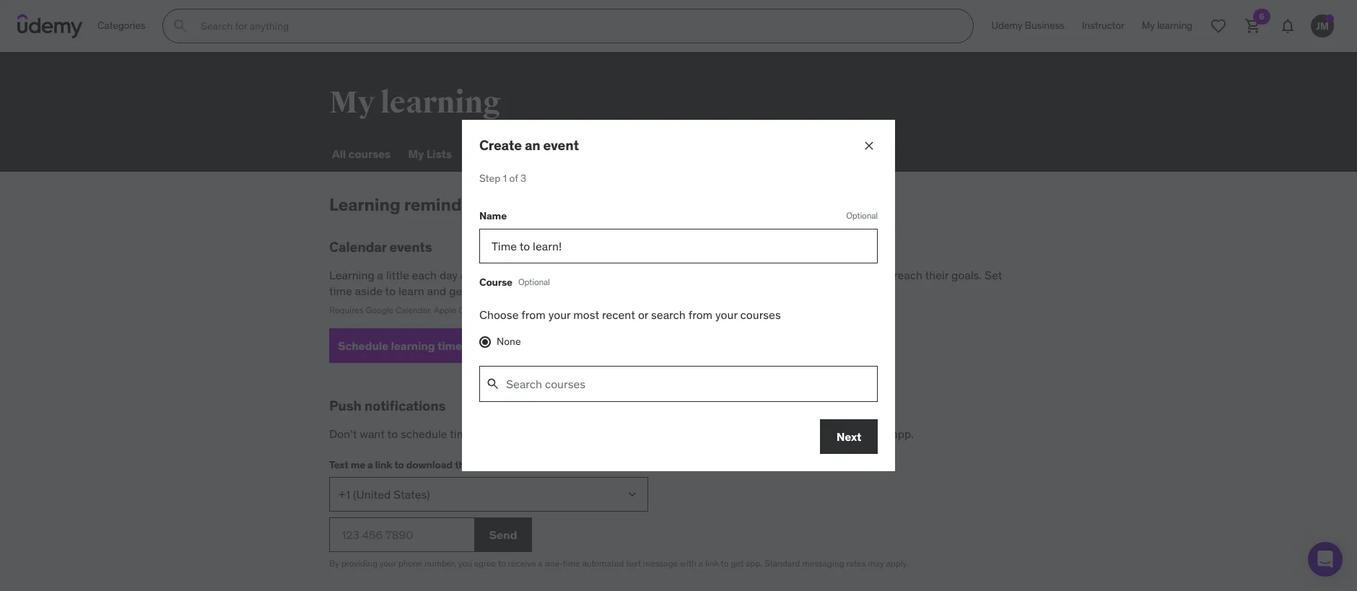 Task type: locate. For each thing, give the bounding box(es) containing it.
wishlist
[[469, 147, 513, 161]]

1 horizontal spatial calendar,
[[458, 305, 495, 316]]

udemy left mobile
[[815, 427, 851, 441]]

schedule learning time
[[338, 338, 462, 353]]

calendar, right apple
[[458, 305, 495, 316]]

0 vertical spatial notifications
[[364, 397, 446, 415]]

number,
[[425, 558, 456, 569]]

1 vertical spatial courses
[[740, 308, 781, 322]]

1 vertical spatial app.
[[746, 558, 763, 569]]

time left automated
[[563, 558, 580, 569]]

your
[[555, 284, 577, 298], [548, 308, 571, 322], [715, 308, 738, 322], [380, 558, 396, 569]]

courses inside 'create an event' dialog
[[740, 308, 781, 322]]

me
[[351, 459, 365, 472]]

1 vertical spatial link
[[705, 558, 719, 569]]

1 calendar, from the left
[[396, 305, 432, 316]]

events
[[389, 238, 432, 255]]

learning left reminder
[[547, 427, 589, 441]]

1 vertical spatial notifications
[[702, 427, 766, 441]]

instructor link
[[1073, 9, 1133, 43]]

0 horizontal spatial small image
[[465, 339, 479, 353]]

Search courses text field
[[506, 367, 877, 402]]

a left "habit"
[[765, 268, 771, 282]]

0 vertical spatial the
[[795, 427, 812, 441]]

a right with
[[699, 558, 703, 569]]

mobile
[[854, 427, 889, 441]]

my lists
[[408, 147, 452, 161]]

set right blocks?
[[518, 427, 536, 441]]

from right search
[[689, 308, 713, 322]]

notifications right push
[[702, 427, 766, 441]]

reminders
[[404, 193, 487, 216], [469, 284, 521, 298]]

0 vertical spatial link
[[375, 459, 392, 472]]

that
[[593, 268, 614, 282]]

from down using
[[521, 308, 546, 322]]

small image
[[465, 339, 479, 353], [486, 377, 500, 391]]

1 horizontal spatial my
[[408, 147, 424, 161]]

are
[[803, 268, 819, 282]]

1 vertical spatial small image
[[486, 377, 500, 391]]

courses
[[348, 147, 391, 161], [740, 308, 781, 322]]

your inside 'learning a little each day adds up. research shows that students who make learning a habit are more likely to reach their goals. set time aside to learn and get reminders using your learning scheduler. requires google calendar, apple calendar, or outlook'
[[555, 284, 577, 298]]

small image left the none
[[465, 339, 479, 353]]

small image down the none
[[486, 377, 500, 391]]

or right recent
[[638, 308, 648, 322]]

0 horizontal spatial my
[[329, 84, 375, 121]]

get left standard
[[731, 558, 744, 569]]

app. right mobile
[[892, 427, 914, 441]]

your down shows
[[555, 284, 577, 298]]

Time to learn! text field
[[479, 229, 878, 264]]

reminders inside 'learning a little each day adds up. research shows that students who make learning a habit are more likely to reach their goals. set time aside to learn and get reminders using your learning scheduler. requires google calendar, apple calendar, or outlook'
[[469, 284, 521, 298]]

link right with
[[705, 558, 719, 569]]

learning
[[380, 84, 501, 121], [720, 268, 762, 282], [580, 284, 622, 298], [391, 338, 435, 353], [547, 427, 589, 441]]

1 horizontal spatial set
[[985, 268, 1002, 282]]

0 vertical spatial courses
[[348, 147, 391, 161]]

event
[[543, 136, 579, 154]]

to right "want"
[[387, 427, 398, 441]]

next
[[837, 429, 861, 444]]

get left push
[[654, 427, 671, 441]]

optional up outlook at the bottom
[[518, 276, 550, 287]]

learning
[[329, 193, 400, 216], [329, 268, 375, 282]]

learning up aside in the left of the page
[[329, 268, 375, 282]]

0 horizontal spatial courses
[[348, 147, 391, 161]]

courses down "habit"
[[740, 308, 781, 322]]

app.
[[892, 427, 914, 441], [746, 558, 763, 569]]

1 horizontal spatial courses
[[740, 308, 781, 322]]

google
[[366, 305, 394, 316]]

0 horizontal spatial get
[[449, 284, 466, 298]]

time inside 'learning a little each day adds up. research shows that students who make learning a habit are more likely to reach their goals. set time aside to learn and get reminders using your learning scheduler. requires google calendar, apple calendar, or outlook'
[[329, 284, 352, 298]]

lists
[[426, 147, 452, 161]]

courses right all
[[348, 147, 391, 161]]

push notifications
[[329, 397, 446, 415]]

udemy left business
[[991, 19, 1023, 32]]

want
[[360, 427, 385, 441]]

0 horizontal spatial the
[[455, 459, 470, 472]]

the left app
[[455, 459, 470, 472]]

0 vertical spatial optional
[[846, 210, 878, 221]]

0 vertical spatial small image
[[465, 339, 479, 353]]

reminder
[[592, 427, 638, 441]]

day
[[440, 268, 458, 282]]

1 horizontal spatial link
[[705, 558, 719, 569]]

don't
[[329, 427, 357, 441]]

the
[[795, 427, 812, 441], [455, 459, 470, 472]]

send
[[489, 527, 517, 542]]

adds
[[461, 268, 486, 282]]

automated
[[582, 558, 624, 569]]

make
[[689, 268, 718, 282]]

my
[[329, 84, 375, 121], [408, 147, 424, 161]]

providing
[[341, 558, 377, 569]]

all courses
[[332, 147, 391, 161]]

my up all courses on the left of the page
[[329, 84, 375, 121]]

text
[[626, 558, 641, 569]]

calendar, down learn
[[396, 305, 432, 316]]

the left next
[[795, 427, 812, 441]]

optional
[[846, 210, 878, 221], [518, 276, 550, 287]]

link right me
[[375, 459, 392, 472]]

calendar,
[[396, 305, 432, 316], [458, 305, 495, 316]]

1 horizontal spatial notifications
[[702, 427, 766, 441]]

0 horizontal spatial or
[[497, 305, 505, 316]]

likely
[[852, 268, 878, 282]]

1 vertical spatial learning
[[329, 268, 375, 282]]

students
[[617, 268, 662, 282]]

none
[[497, 335, 521, 348]]

who
[[665, 268, 687, 282]]

my lists link
[[405, 137, 455, 172]]

small image inside the schedule learning time button
[[465, 339, 479, 353]]

1 vertical spatial my
[[408, 147, 424, 161]]

time up requires
[[329, 284, 352, 298]]

to
[[880, 268, 891, 282], [385, 284, 396, 298], [387, 427, 398, 441], [641, 427, 651, 441], [394, 459, 404, 472], [498, 558, 506, 569], [721, 558, 729, 569]]

2 learning from the top
[[329, 268, 375, 282]]

notifications
[[364, 397, 446, 415], [702, 427, 766, 441]]

from left next
[[768, 427, 793, 441]]

or left outlook at the bottom
[[497, 305, 505, 316]]

calendar events
[[329, 238, 432, 255]]

small image inside 'create an event' dialog
[[486, 377, 500, 391]]

set inside 'learning a little each day adds up. research shows that students who make learning a habit are more likely to reach their goals. set time aside to learn and get reminders using your learning scheduler. requires google calendar, apple calendar, or outlook'
[[985, 268, 1002, 282]]

reminders down "up."
[[469, 284, 521, 298]]

0 vertical spatial get
[[449, 284, 466, 298]]

app. left standard
[[746, 558, 763, 569]]

1 horizontal spatial optional
[[846, 210, 878, 221]]

my learning
[[329, 84, 501, 121]]

learning for learning reminders
[[329, 193, 400, 216]]

notifications up schedule
[[364, 397, 446, 415]]

1 learning from the top
[[329, 193, 400, 216]]

shows
[[558, 268, 591, 282]]

time down apple
[[437, 338, 462, 353]]

reminders down lists
[[404, 193, 487, 216]]

0 horizontal spatial udemy
[[815, 427, 851, 441]]

1 vertical spatial reminders
[[469, 284, 521, 298]]

1 horizontal spatial or
[[638, 308, 648, 322]]

to right likely
[[880, 268, 891, 282]]

get inside 'learning a little each day adds up. research shows that students who make learning a habit are more likely to reach their goals. set time aside to learn and get reminders using your learning scheduler. requires google calendar, apple calendar, or outlook'
[[449, 284, 466, 298]]

0 horizontal spatial from
[[521, 308, 546, 322]]

1 vertical spatial optional
[[518, 276, 550, 287]]

0 vertical spatial learning
[[329, 193, 400, 216]]

1 horizontal spatial app.
[[892, 427, 914, 441]]

you
[[458, 558, 472, 569]]

close modal image
[[862, 138, 876, 153]]

to left download
[[394, 459, 404, 472]]

0 horizontal spatial calendar,
[[396, 305, 432, 316]]

from
[[521, 308, 546, 322], [689, 308, 713, 322], [768, 427, 793, 441]]

2 horizontal spatial get
[[731, 558, 744, 569]]

learning reminders
[[329, 193, 487, 216]]

0 vertical spatial app.
[[892, 427, 914, 441]]

1 vertical spatial get
[[654, 427, 671, 441]]

learning inside 'learning a little each day adds up. research shows that students who make learning a habit are more likely to reach their goals. set time aside to learn and get reminders using your learning scheduler. requires google calendar, apple calendar, or outlook'
[[329, 268, 375, 282]]

learning down apple
[[391, 338, 435, 353]]

1 horizontal spatial small image
[[486, 377, 500, 391]]

get down day
[[449, 284, 466, 298]]

create an event dialog
[[462, 120, 895, 472]]

1 vertical spatial the
[[455, 459, 470, 472]]

1 horizontal spatial get
[[654, 427, 671, 441]]

1 vertical spatial set
[[518, 427, 536, 441]]

link
[[375, 459, 392, 472], [705, 558, 719, 569]]

get
[[449, 284, 466, 298], [654, 427, 671, 441], [731, 558, 744, 569]]

choose from your most recent or search from your courses
[[479, 308, 781, 322]]

learning for learning a little each day adds up. research shows that students who make learning a habit are more likely to reach their goals. set time aside to learn and get reminders using your learning scheduler. requires google calendar, apple calendar, or outlook
[[329, 268, 375, 282]]

0 vertical spatial set
[[985, 268, 1002, 282]]

0 vertical spatial my
[[329, 84, 375, 121]]

0 vertical spatial udemy
[[991, 19, 1023, 32]]

up.
[[488, 268, 504, 282]]

learning up the calendar
[[329, 193, 400, 216]]

0 horizontal spatial set
[[518, 427, 536, 441]]

to right reminder
[[641, 427, 651, 441]]

search
[[651, 308, 686, 322]]

0 horizontal spatial optional
[[518, 276, 550, 287]]

or
[[497, 305, 505, 316], [638, 308, 648, 322]]

set right goals.
[[985, 268, 1002, 282]]

optional up likely
[[846, 210, 878, 221]]

my left lists
[[408, 147, 424, 161]]

text
[[329, 459, 349, 472]]



Task type: describe. For each thing, give the bounding box(es) containing it.
more
[[822, 268, 849, 282]]

little
[[386, 268, 409, 282]]

phone
[[398, 558, 423, 569]]

each
[[412, 268, 437, 282]]

blocks?
[[476, 427, 515, 441]]

create
[[479, 136, 522, 154]]

your left the phone
[[380, 558, 396, 569]]

an
[[525, 136, 540, 154]]

receive
[[508, 558, 536, 569]]

archived link
[[527, 137, 581, 172]]

a right blocks?
[[538, 427, 544, 441]]

messaging
[[802, 558, 844, 569]]

by providing your phone number, you agree to receive a one-time automated text message with a link to get app. standard messaging rates may apply.
[[329, 558, 909, 569]]

your left 'most'
[[548, 308, 571, 322]]

agree
[[474, 558, 496, 569]]

step 1 of 3
[[479, 172, 527, 185]]

learning up lists
[[380, 84, 501, 121]]

one-
[[545, 558, 563, 569]]

outlook
[[507, 305, 538, 316]]

123 456 7890 text field
[[329, 518, 474, 552]]

a left little
[[377, 268, 383, 282]]

my for my learning
[[329, 84, 375, 121]]

1 vertical spatial udemy
[[815, 427, 851, 441]]

0 horizontal spatial notifications
[[364, 397, 446, 415]]

habit
[[774, 268, 800, 282]]

their
[[925, 268, 949, 282]]

learning inside button
[[391, 338, 435, 353]]

send button
[[474, 518, 532, 552]]

optional inside course optional
[[518, 276, 550, 287]]

all courses link
[[329, 137, 394, 172]]

push
[[674, 427, 699, 441]]

udemy business link
[[983, 9, 1073, 43]]

1 horizontal spatial the
[[795, 427, 812, 441]]

and
[[427, 284, 446, 298]]

rates
[[846, 558, 866, 569]]

1 horizontal spatial from
[[689, 308, 713, 322]]

name
[[479, 209, 507, 222]]

archived
[[530, 147, 578, 161]]

reach
[[894, 268, 923, 282]]

course optional
[[479, 276, 550, 289]]

aside
[[355, 284, 383, 298]]

udemy business
[[991, 19, 1065, 32]]

learn
[[398, 284, 424, 298]]

submit search image
[[172, 17, 189, 35]]

schedule
[[401, 427, 447, 441]]

schedule learning time button
[[329, 329, 488, 363]]

apply.
[[886, 558, 909, 569]]

to right with
[[721, 558, 729, 569]]

business
[[1025, 19, 1065, 32]]

by
[[329, 558, 339, 569]]

may
[[868, 558, 884, 569]]

step
[[479, 172, 501, 185]]

course
[[479, 276, 513, 289]]

learning right make
[[720, 268, 762, 282]]

2 vertical spatial get
[[731, 558, 744, 569]]

your down make
[[715, 308, 738, 322]]

1
[[503, 172, 507, 185]]

calendar
[[329, 238, 387, 255]]

schedule
[[338, 338, 388, 353]]

wishlist link
[[466, 137, 516, 172]]

create an event
[[479, 136, 579, 154]]

my for my lists
[[408, 147, 424, 161]]

a right me
[[367, 459, 373, 472]]

learning a little each day adds up. research shows that students who make learning a habit are more likely to reach their goals. set time aside to learn and get reminders using your learning scheduler. requires google calendar, apple calendar, or outlook
[[329, 268, 1002, 316]]

instructor
[[1082, 19, 1125, 32]]

or inside 'learning a little each day adds up. research shows that students who make learning a habit are more likely to reach their goals. set time aside to learn and get reminders using your learning scheduler. requires google calendar, apple calendar, or outlook'
[[497, 305, 505, 316]]

a left one-
[[538, 558, 543, 569]]

message
[[643, 558, 678, 569]]

scheduler.
[[624, 284, 677, 298]]

requires
[[329, 305, 364, 316]]

all
[[332, 147, 346, 161]]

recent
[[602, 308, 635, 322]]

time inside button
[[437, 338, 462, 353]]

0 horizontal spatial link
[[375, 459, 392, 472]]

0 vertical spatial reminders
[[404, 193, 487, 216]]

next button
[[820, 420, 878, 454]]

1 horizontal spatial udemy
[[991, 19, 1023, 32]]

choose
[[479, 308, 519, 322]]

or inside 'create an event' dialog
[[638, 308, 648, 322]]

with
[[680, 558, 697, 569]]

of
[[509, 172, 518, 185]]

udemy image
[[17, 14, 83, 38]]

apple
[[434, 305, 456, 316]]

to down little
[[385, 284, 396, 298]]

most
[[573, 308, 599, 322]]

download
[[406, 459, 453, 472]]

2 horizontal spatial from
[[768, 427, 793, 441]]

learning down that
[[580, 284, 622, 298]]

using
[[524, 284, 552, 298]]

to right agree
[[498, 558, 506, 569]]

text me a link to download the app
[[329, 459, 490, 472]]

time left blocks?
[[450, 427, 473, 441]]

3
[[521, 172, 527, 185]]

standard
[[765, 558, 800, 569]]

0 horizontal spatial app.
[[746, 558, 763, 569]]

don't want to schedule time blocks? set a learning reminder to get push notifications from the udemy mobile app.
[[329, 427, 914, 441]]

research
[[507, 268, 556, 282]]

goals.
[[952, 268, 982, 282]]

2 calendar, from the left
[[458, 305, 495, 316]]



Task type: vqa. For each thing, say whether or not it's contained in the screenshot.
Text me a link to download the app
yes



